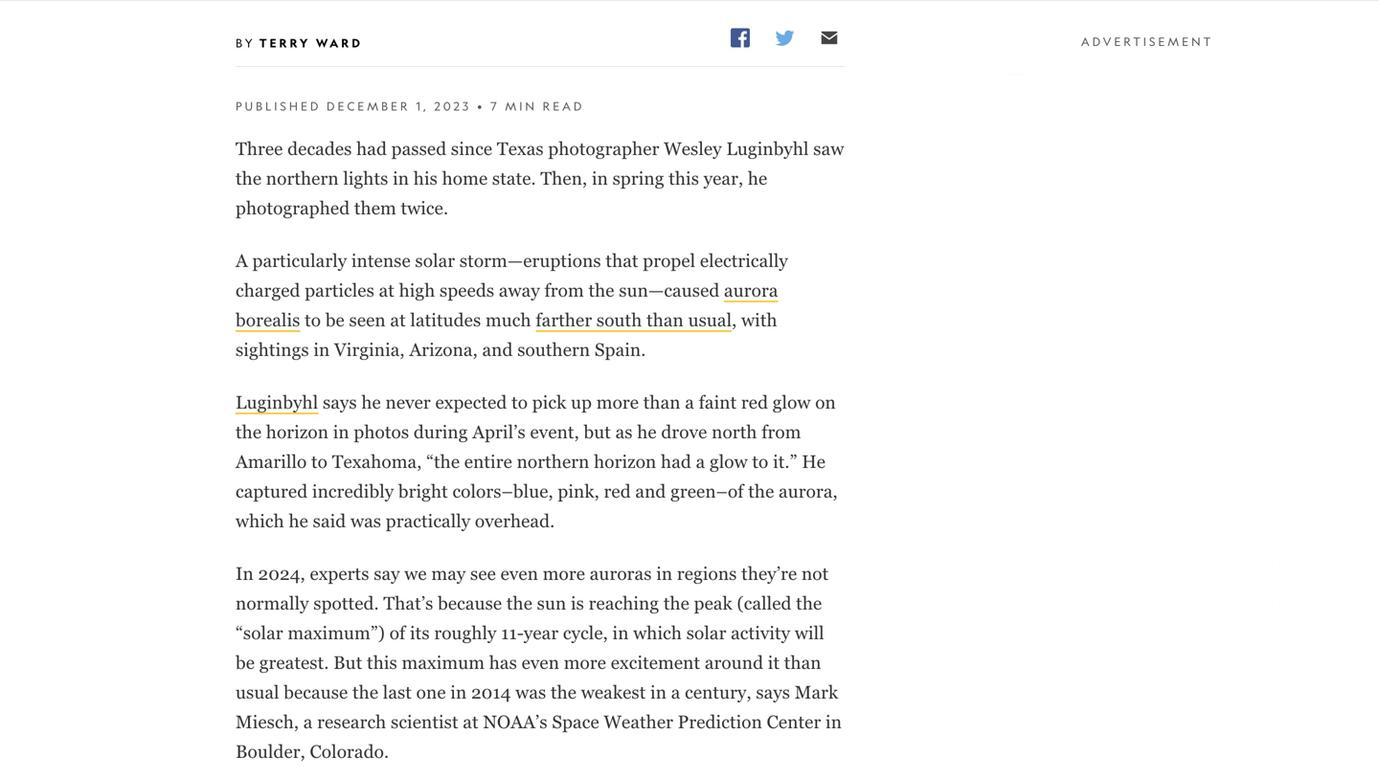 Task type: locate. For each thing, give the bounding box(es) containing it.
this inside "three decades had passed since texas photographer wesley luginbyhl saw the northern lights in his home state. then, in spring this year, he photographed them twice."
[[669, 168, 699, 189]]

in left photos
[[333, 422, 349, 442]]

northern inside says he never expected to pick up more than a faint red glow on the horizon in photos during april's event, but as he drove north from amarillo to texahoma, "the entire northern horizon had a glow to it." he captured incredibly bright colors–blue, pink, red and green–of the aurora, which he said was practically overhead.
[[517, 452, 589, 472]]

solar inside in 2024, experts say we may see even more auroras in regions they're not normally spotted. that's because the sun is reaching the peak (called the "solar maximum") of its roughly 11-year cycle, in which solar activity will be greatest. but this maximum has even more excitement around it than usual because the last one in 2014 was the weakest in a century, says mark miesch, a research scientist at noaa's space weather prediction center in boulder, colorado.
[[686, 623, 726, 644]]

this inside in 2024, experts say we may see even more auroras in regions they're not normally spotted. that's because the sun is reaching the peak (called the "solar maximum") of its roughly 11-year cycle, in which solar activity will be greatest. but this maximum has even more excitement around it than usual because the last one in 2014 was the weakest in a century, says mark miesch, a research scientist at noaa's space weather prediction center in boulder, colorado.
[[367, 653, 397, 673]]

0 vertical spatial even
[[500, 564, 538, 584]]

1 vertical spatial than
[[643, 392, 681, 413]]

terry
[[259, 36, 311, 50]]

we
[[404, 564, 427, 584]]

which down captured
[[236, 511, 284, 532]]

center
[[767, 712, 821, 733]]

1 vertical spatial solar
[[686, 623, 726, 644]]

was down incredibly on the left of page
[[350, 511, 381, 532]]

from up it."
[[762, 422, 801, 442]]

more inside says he never expected to pick up more than a faint red glow on the horizon in photos during april's event, but as he drove north from amarillo to texahoma, "the entire northern horizon had a glow to it." he captured incredibly bright colors–blue, pink, red and green–of the aurora, which he said was practically overhead.
[[596, 392, 639, 413]]

even
[[500, 564, 538, 584], [522, 653, 559, 673]]

on
[[815, 392, 836, 413]]

he right as
[[637, 422, 657, 442]]

than right it
[[784, 653, 821, 673]]

colors–blue,
[[452, 481, 553, 502]]

this
[[669, 168, 699, 189], [367, 653, 397, 673]]

than down sun—caused
[[647, 310, 684, 330]]

the left 'peak'
[[664, 593, 690, 614]]

0 horizontal spatial usual
[[236, 682, 279, 703]]

one
[[416, 682, 446, 703]]

0 horizontal spatial be
[[236, 653, 255, 673]]

says inside in 2024, experts say we may see even more auroras in regions they're not normally spotted. that's because the sun is reaching the peak (called the "solar maximum") of its roughly 11-year cycle, in which solar activity will be greatest. but this maximum has even more excitement around it than usual because the last one in 2014 was the weakest in a century, says mark miesch, a research scientist at noaa's space weather prediction center in boulder, colorado.
[[756, 682, 790, 703]]

cycle,
[[563, 623, 608, 644]]

excitement
[[611, 653, 700, 673]]

noaa's
[[483, 712, 547, 733]]

luginbyhl
[[726, 138, 809, 159], [236, 392, 318, 413]]

1 vertical spatial had
[[661, 452, 691, 472]]

from
[[544, 280, 584, 301], [762, 422, 801, 442]]

0 horizontal spatial luginbyhl
[[236, 392, 318, 413]]

1 horizontal spatial northern
[[517, 452, 589, 472]]

0 vertical spatial solar
[[415, 250, 455, 271]]

1 horizontal spatial this
[[669, 168, 699, 189]]

electrically
[[700, 250, 788, 271]]

and inside says he never expected to pick up more than a faint red glow on the horizon in photos during april's event, but as he drove north from amarillo to texahoma, "the entire northern horizon had a glow to it." he captured incredibly bright colors–blue, pink, red and green–of the aurora, which he said was practically overhead.
[[635, 481, 666, 502]]

0 vertical spatial be
[[325, 310, 345, 330]]

aurora,
[[779, 481, 838, 502]]

0 horizontal spatial which
[[236, 511, 284, 532]]

he up photos
[[361, 392, 381, 413]]

solar
[[415, 250, 455, 271], [686, 623, 726, 644]]

0 vertical spatial luginbyhl
[[726, 138, 809, 159]]

0 vertical spatial was
[[350, 511, 381, 532]]

0 vertical spatial says
[[323, 392, 357, 413]]

the down three in the top left of the page
[[236, 168, 262, 189]]

spain.
[[595, 340, 646, 360]]

was
[[350, 511, 381, 532], [515, 682, 546, 703]]

roughly
[[434, 623, 497, 644]]

experts
[[310, 564, 369, 584]]

auroras
[[590, 564, 652, 584]]

horizon down luginbyhl link
[[266, 422, 329, 442]]

sun—caused
[[619, 280, 720, 301]]

see
[[470, 564, 496, 584]]

0 horizontal spatial this
[[367, 653, 397, 673]]

in 2024, experts say we may see even more auroras in regions they're not normally spotted. that's because the sun is reaching the peak (called the "solar maximum") of its roughly 11-year cycle, in which solar activity will be greatest. but this maximum has even more excitement around it than usual because the last one in 2014 was the weakest in a century, says mark miesch, a research scientist at noaa's space weather prediction center in boulder, colorado.
[[236, 564, 842, 762]]

from inside a particularly intense solar storm—eruptions that propel electrically charged particles at high speeds away from the sun—caused
[[544, 280, 584, 301]]

glow down the "north"
[[710, 452, 748, 472]]

•
[[477, 99, 485, 113]]

particularly
[[252, 250, 347, 271]]

because down greatest.
[[284, 682, 348, 703]]

home
[[442, 168, 488, 189]]

year
[[524, 623, 559, 644]]

had down "drove"
[[661, 452, 691, 472]]

april's
[[472, 422, 526, 442]]

2 vertical spatial at
[[463, 712, 479, 733]]

by terry ward element
[[236, 33, 725, 52]]

the up south
[[588, 280, 614, 301]]

and left green–of
[[635, 481, 666, 502]]

1 vertical spatial and
[[635, 481, 666, 502]]

in inside , with sightings in virginia, arizona, and southern spain.
[[313, 340, 330, 360]]

more
[[596, 392, 639, 413], [543, 564, 585, 584], [564, 653, 606, 673]]

high
[[399, 280, 435, 301]]

1 vertical spatial horizon
[[594, 452, 656, 472]]

normally
[[236, 593, 309, 614]]

borealis
[[236, 310, 300, 330]]

1,
[[416, 99, 429, 113]]

0 vertical spatial because
[[438, 593, 502, 614]]

1 vertical spatial which
[[633, 623, 682, 644]]

1 horizontal spatial red
[[741, 392, 768, 413]]

he inside "three decades had passed since texas photographer wesley luginbyhl saw the northern lights in his home state. then, in spring this year, he photographed them twice."
[[748, 168, 767, 189]]

at down 2014
[[463, 712, 479, 733]]

a
[[685, 392, 694, 413], [696, 452, 705, 472], [671, 682, 680, 703], [303, 712, 313, 733]]

northern up photographed
[[266, 168, 339, 189]]

propel
[[643, 250, 695, 271]]

0 horizontal spatial glow
[[710, 452, 748, 472]]

aurora
[[724, 280, 778, 301]]

had up lights
[[356, 138, 387, 159]]

more up as
[[596, 392, 639, 413]]

century,
[[685, 682, 751, 703]]

at right seen
[[390, 310, 406, 330]]

1 vertical spatial from
[[762, 422, 801, 442]]

mark
[[795, 682, 838, 703]]

even down year
[[522, 653, 559, 673]]

virginia,
[[334, 340, 405, 360]]

than inside in 2024, experts say we may see even more auroras in regions they're not normally spotted. that's because the sun is reaching the peak (called the "solar maximum") of its roughly 11-year cycle, in which solar activity will be greatest. but this maximum has even more excitement around it than usual because the last one in 2014 was the weakest in a century, says mark miesch, a research scientist at noaa's space weather prediction center in boulder, colorado.
[[784, 653, 821, 673]]

he right year,
[[748, 168, 767, 189]]

1 horizontal spatial solar
[[686, 623, 726, 644]]

"the
[[426, 452, 460, 472]]

last
[[383, 682, 412, 703]]

says inside says he never expected to pick up more than a faint red glow on the horizon in photos during april's event, but as he drove north from amarillo to texahoma, "the entire northern horizon had a glow to it." he captured incredibly bright colors–blue, pink, red and green–of the aurora, which he said was practically overhead.
[[323, 392, 357, 413]]

farther south than usual link
[[536, 310, 732, 332]]

1 vertical spatial this
[[367, 653, 397, 673]]

than up "drove"
[[643, 392, 681, 413]]

because
[[438, 593, 502, 614], [284, 682, 348, 703]]

luginbyhl link
[[236, 392, 318, 415]]

even right see
[[500, 564, 538, 584]]

0 vertical spatial and
[[482, 340, 513, 360]]

spring
[[613, 168, 664, 189]]

0 horizontal spatial and
[[482, 340, 513, 360]]

0 vertical spatial this
[[669, 168, 699, 189]]

which up excitement
[[633, 623, 682, 644]]

had inside "three decades had passed since texas photographer wesley luginbyhl saw the northern lights in his home state. then, in spring this year, he photographed them twice."
[[356, 138, 387, 159]]

luginbyhl down sightings
[[236, 392, 318, 413]]

1 horizontal spatial says
[[756, 682, 790, 703]]

research
[[317, 712, 386, 733]]

state.
[[492, 168, 536, 189]]

solar down 'peak'
[[686, 623, 726, 644]]

the inside "three decades had passed since texas photographer wesley luginbyhl saw the northern lights in his home state. then, in spring this year, he photographed them twice."
[[236, 168, 262, 189]]

be down particles
[[325, 310, 345, 330]]

usual up miesch,
[[236, 682, 279, 703]]

1 horizontal spatial was
[[515, 682, 546, 703]]

, with sightings in virginia, arizona, and southern spain.
[[236, 310, 777, 360]]

incredibly
[[312, 481, 394, 502]]

0 vertical spatial northern
[[266, 168, 339, 189]]

but
[[333, 653, 362, 673]]

because up roughly
[[438, 593, 502, 614]]

that's
[[383, 593, 433, 614]]

horizon down as
[[594, 452, 656, 472]]

advertisement region
[[1004, 59, 1291, 634]]

read
[[543, 99, 585, 113]]

1 vertical spatial says
[[756, 682, 790, 703]]

0 horizontal spatial northern
[[266, 168, 339, 189]]

to down particles
[[305, 310, 321, 330]]

2 vertical spatial than
[[784, 653, 821, 673]]

than for south
[[647, 310, 684, 330]]

1 vertical spatial because
[[284, 682, 348, 703]]

latitudes
[[410, 310, 481, 330]]

more down cycle,
[[564, 653, 606, 673]]

red right pink,
[[604, 481, 631, 502]]

1 vertical spatial was
[[515, 682, 546, 703]]

red up the "north"
[[741, 392, 768, 413]]

1 vertical spatial usual
[[236, 682, 279, 703]]

to
[[305, 310, 321, 330], [511, 392, 528, 413], [311, 452, 328, 472], [752, 452, 768, 472]]

at inside in 2024, experts say we may see even more auroras in regions they're not normally spotted. that's because the sun is reaching the peak (called the "solar maximum") of its roughly 11-year cycle, in which solar activity will be greatest. but this maximum has even more excitement around it than usual because the last one in 2014 was the weakest in a century, says mark miesch, a research scientist at noaa's space weather prediction center in boulder, colorado.
[[463, 712, 479, 733]]

had
[[356, 138, 387, 159], [661, 452, 691, 472]]

usual left with
[[688, 310, 732, 330]]

northern down event,
[[517, 452, 589, 472]]

1 horizontal spatial had
[[661, 452, 691, 472]]

1 horizontal spatial usual
[[688, 310, 732, 330]]

a right miesch,
[[303, 712, 313, 733]]

solar up high
[[415, 250, 455, 271]]

will
[[795, 623, 824, 644]]

his
[[414, 168, 438, 189]]

in left virginia,
[[313, 340, 330, 360]]

december
[[327, 99, 410, 113]]

with
[[741, 310, 777, 330]]

0 vertical spatial at
[[379, 280, 394, 301]]

from up farther
[[544, 280, 584, 301]]

1 horizontal spatial from
[[762, 422, 801, 442]]

0 horizontal spatial horizon
[[266, 422, 329, 442]]

than inside says he never expected to pick up more than a faint red glow on the horizon in photos during april's event, but as he drove north from amarillo to texahoma, "the entire northern horizon had a glow to it." he captured incredibly bright colors–blue, pink, red and green–of the aurora, which he said was practically overhead.
[[643, 392, 681, 413]]

1 horizontal spatial horizon
[[594, 452, 656, 472]]

0 horizontal spatial because
[[284, 682, 348, 703]]

the inside a particularly intense solar storm—eruptions that propel electrically charged particles at high speeds away from the sun—caused
[[588, 280, 614, 301]]

0 vertical spatial than
[[647, 310, 684, 330]]

1 vertical spatial at
[[390, 310, 406, 330]]

0 horizontal spatial solar
[[415, 250, 455, 271]]

this up last
[[367, 653, 397, 673]]

0 horizontal spatial had
[[356, 138, 387, 159]]

said
[[313, 511, 346, 532]]

0 horizontal spatial red
[[604, 481, 631, 502]]

glow left on
[[773, 392, 811, 413]]

than
[[647, 310, 684, 330], [643, 392, 681, 413], [784, 653, 821, 673]]

0 vertical spatial from
[[544, 280, 584, 301]]

1 vertical spatial luginbyhl
[[236, 392, 318, 413]]

0 horizontal spatial was
[[350, 511, 381, 532]]

in left regions
[[656, 564, 673, 584]]

0 horizontal spatial from
[[544, 280, 584, 301]]

was inside says he never expected to pick up more than a faint red glow on the horizon in photos during april's event, but as he drove north from amarillo to texahoma, "the entire northern horizon had a glow to it." he captured incredibly bright colors–blue, pink, red and green–of the aurora, which he said was practically overhead.
[[350, 511, 381, 532]]

0 vertical spatial more
[[596, 392, 639, 413]]

1 vertical spatial be
[[236, 653, 255, 673]]

a up green–of
[[696, 452, 705, 472]]

practically
[[386, 511, 470, 532]]

luginbyhl up year,
[[726, 138, 809, 159]]

at down 'intense'
[[379, 280, 394, 301]]

space
[[552, 712, 599, 733]]

was up noaa's
[[515, 682, 546, 703]]

the
[[236, 168, 262, 189], [588, 280, 614, 301], [236, 422, 262, 442], [748, 481, 774, 502], [507, 593, 532, 614], [664, 593, 690, 614], [796, 593, 822, 614], [352, 682, 378, 703], [551, 682, 577, 703]]

northern inside "three decades had passed since texas photographer wesley luginbyhl saw the northern lights in his home state. then, in spring this year, he photographed them twice."
[[266, 168, 339, 189]]

1 horizontal spatial and
[[635, 481, 666, 502]]

it
[[768, 653, 780, 673]]

2024,
[[258, 564, 305, 584]]

0 vertical spatial which
[[236, 511, 284, 532]]

says down it
[[756, 682, 790, 703]]

0 vertical spatial had
[[356, 138, 387, 159]]

0 horizontal spatial says
[[323, 392, 357, 413]]

says
[[323, 392, 357, 413], [756, 682, 790, 703]]

says up photos
[[323, 392, 357, 413]]

be down "solar
[[236, 653, 255, 673]]

that
[[606, 250, 638, 271]]

photograph by ben horton, nat geo image collection element
[[238, 0, 847, 3]]

ward
[[316, 36, 363, 50]]

1 vertical spatial northern
[[517, 452, 589, 472]]

1 vertical spatial red
[[604, 481, 631, 502]]

0 vertical spatial glow
[[773, 392, 811, 413]]

this down wesley
[[669, 168, 699, 189]]

1 horizontal spatial luginbyhl
[[726, 138, 809, 159]]

more up sun
[[543, 564, 585, 584]]

2014
[[471, 682, 511, 703]]

and down much
[[482, 340, 513, 360]]

1 horizontal spatial which
[[633, 623, 682, 644]]



Task type: describe. For each thing, give the bounding box(es) containing it.
to left pick
[[511, 392, 528, 413]]

the up 'space'
[[551, 682, 577, 703]]

(called
[[737, 593, 792, 614]]

he left said
[[289, 511, 308, 532]]

may
[[431, 564, 466, 584]]

from inside says he never expected to pick up more than a faint red glow on the horizon in photos during april's event, but as he drove north from amarillo to texahoma, "the entire northern horizon had a glow to it." he captured incredibly bright colors–blue, pink, red and green–of the aurora, which he said was practically overhead.
[[762, 422, 801, 442]]

and inside , with sightings in virginia, arizona, and southern spain.
[[482, 340, 513, 360]]

never
[[385, 392, 431, 413]]

the up will
[[796, 593, 822, 614]]

decades
[[287, 138, 352, 159]]

1 vertical spatial even
[[522, 653, 559, 673]]

was inside in 2024, experts say we may see even more auroras in regions they're not normally spotted. that's because the sun is reaching the peak (called the "solar maximum") of its roughly 11-year cycle, in which solar activity will be greatest. but this maximum has even more excitement around it than usual because the last one in 2014 was the weakest in a century, says mark miesch, a research scientist at noaa's space weather prediction center in boulder, colorado.
[[515, 682, 546, 703]]

since
[[451, 138, 492, 159]]

maximum
[[402, 653, 485, 673]]

which inside says he never expected to pick up more than a faint red glow on the horizon in photos during april's event, but as he drove north from amarillo to texahoma, "the entire northern horizon had a glow to it." he captured incredibly bright colors–blue, pink, red and green–of the aurora, which he said was practically overhead.
[[236, 511, 284, 532]]

0 vertical spatial red
[[741, 392, 768, 413]]

at inside a particularly intense solar storm—eruptions that propel electrically charged particles at high speeds away from the sun—caused
[[379, 280, 394, 301]]

7
[[491, 99, 500, 113]]

the up amarillo
[[236, 422, 262, 442]]

weather
[[604, 712, 673, 733]]

0 vertical spatial horizon
[[266, 422, 329, 442]]

entire
[[464, 452, 512, 472]]

three
[[236, 138, 283, 159]]

in down mark on the right of page
[[826, 712, 842, 733]]

faint
[[699, 392, 737, 413]]

pick
[[532, 392, 566, 413]]

saw
[[813, 138, 844, 159]]

1 vertical spatial more
[[543, 564, 585, 584]]

published
[[236, 99, 321, 113]]

seen
[[349, 310, 386, 330]]

passed
[[391, 138, 446, 159]]

three decades had passed since texas photographer wesley luginbyhl saw the northern lights in his home state. then, in spring this year, he photographed them twice.
[[236, 138, 844, 218]]

colorado.
[[310, 742, 389, 762]]

published december 1, 2023 • 7 min read
[[236, 99, 585, 113]]

"solar
[[236, 623, 283, 644]]

lights
[[343, 168, 388, 189]]

speeds
[[440, 280, 494, 301]]

amarillo
[[236, 452, 307, 472]]

year,
[[704, 168, 743, 189]]

1 horizontal spatial glow
[[773, 392, 811, 413]]

in right one
[[450, 682, 467, 703]]

not
[[802, 564, 829, 584]]

says he never expected to pick up more than a faint red glow on the horizon in photos during april's event, but as he drove north from amarillo to texahoma, "the entire northern horizon had a glow to it." he captured incredibly bright colors–blue, pink, red and green–of the aurora, which he said was practically overhead.
[[236, 392, 838, 532]]

which inside in 2024, experts say we may see even more auroras in regions they're not normally spotted. that's because the sun is reaching the peak (called the "solar maximum") of its roughly 11-year cycle, in which solar activity will be greatest. but this maximum has even more excitement around it than usual because the last one in 2014 was the weakest in a century, says mark miesch, a research scientist at noaa's space weather prediction center in boulder, colorado.
[[633, 623, 682, 644]]

had inside says he never expected to pick up more than a faint red glow on the horizon in photos during april's event, but as he drove north from amarillo to texahoma, "the entire northern horizon had a glow to it." he captured incredibly bright colors–blue, pink, red and green–of the aurora, which he said was practically overhead.
[[661, 452, 691, 472]]

intense
[[351, 250, 411, 271]]

in down excitement
[[650, 682, 667, 703]]

in left his
[[393, 168, 409, 189]]

in inside says he never expected to pick up more than a faint red glow on the horizon in photos during april's event, but as he drove north from amarillo to texahoma, "the entire northern horizon had a glow to it." he captured incredibly bright colors–blue, pink, red and green–of the aurora, which he said was practically overhead.
[[333, 422, 349, 442]]

a particularly intense solar storm—eruptions that propel electrically charged particles at high speeds away from the sun—caused
[[236, 250, 788, 301]]

spotted.
[[313, 593, 379, 614]]

a left faint
[[685, 392, 694, 413]]

a
[[236, 250, 248, 271]]

to up incredibly on the left of page
[[311, 452, 328, 472]]

captured
[[236, 481, 308, 502]]

photographer
[[548, 138, 659, 159]]

bright
[[398, 481, 448, 502]]

solar inside a particularly intense solar storm—eruptions that propel electrically charged particles at high speeds away from the sun—caused
[[415, 250, 455, 271]]

texahoma,
[[332, 452, 422, 472]]

prediction
[[678, 712, 762, 733]]

storm—eruptions
[[460, 250, 601, 271]]

1 vertical spatial glow
[[710, 452, 748, 472]]

scientist
[[391, 712, 458, 733]]

then,
[[541, 168, 587, 189]]

11-
[[501, 623, 524, 644]]

boulder,
[[236, 742, 305, 762]]

them
[[354, 198, 396, 218]]

a down excitement
[[671, 682, 680, 703]]

greatest.
[[259, 653, 329, 673]]

be inside in 2024, experts say we may see even more auroras in regions they're not normally spotted. that's because the sun is reaching the peak (called the "solar maximum") of its roughly 11-year cycle, in which solar activity will be greatest. but this maximum has even more excitement around it than usual because the last one in 2014 was the weakest in a century, says mark miesch, a research scientist at noaa's space weather prediction center in boulder, colorado.
[[236, 653, 255, 673]]

drove
[[661, 422, 707, 442]]

twice.
[[401, 198, 448, 218]]

they're
[[741, 564, 797, 584]]

as
[[615, 422, 633, 442]]

1 horizontal spatial be
[[325, 310, 345, 330]]

much
[[485, 310, 531, 330]]

in down photographer
[[592, 168, 608, 189]]

0 vertical spatial usual
[[688, 310, 732, 330]]

event,
[[530, 422, 579, 442]]

to left it."
[[752, 452, 768, 472]]

luginbyhl inside "three decades had passed since texas photographer wesley luginbyhl saw the northern lights in his home state. then, in spring this year, he photographed them twice."
[[726, 138, 809, 159]]

up
[[571, 392, 592, 413]]

the up 11-
[[507, 593, 532, 614]]

min
[[505, 99, 537, 113]]

in
[[236, 564, 254, 584]]

away
[[499, 280, 540, 301]]

in down reaching
[[612, 623, 629, 644]]

particles
[[305, 280, 374, 301]]

usual inside in 2024, experts say we may see even more auroras in regions they're not normally spotted. that's because the sun is reaching the peak (called the "solar maximum") of its roughly 11-year cycle, in which solar activity will be greatest. but this maximum has even more excitement around it than usual because the last one in 2014 was the weakest in a century, says mark miesch, a research scientist at noaa's space weather prediction center in boulder, colorado.
[[236, 682, 279, 703]]

activity
[[731, 623, 790, 644]]

than for more
[[643, 392, 681, 413]]

overhead.
[[475, 511, 555, 532]]

around
[[705, 653, 763, 673]]

farther
[[536, 310, 592, 330]]

expected
[[435, 392, 507, 413]]

to be seen at latitudes much farther south than usual
[[300, 310, 732, 330]]

miesch,
[[236, 712, 299, 733]]

the down it."
[[748, 481, 774, 502]]

by terry ward
[[236, 36, 363, 50]]

arizona,
[[409, 340, 478, 360]]

it."
[[773, 452, 797, 472]]

1 horizontal spatial because
[[438, 593, 502, 614]]

2 vertical spatial more
[[564, 653, 606, 673]]

the left last
[[352, 682, 378, 703]]

weakest
[[581, 682, 646, 703]]

north
[[712, 422, 757, 442]]

photos
[[354, 422, 409, 442]]



Task type: vqa. For each thing, say whether or not it's contained in the screenshot.
"red" to the top
yes



